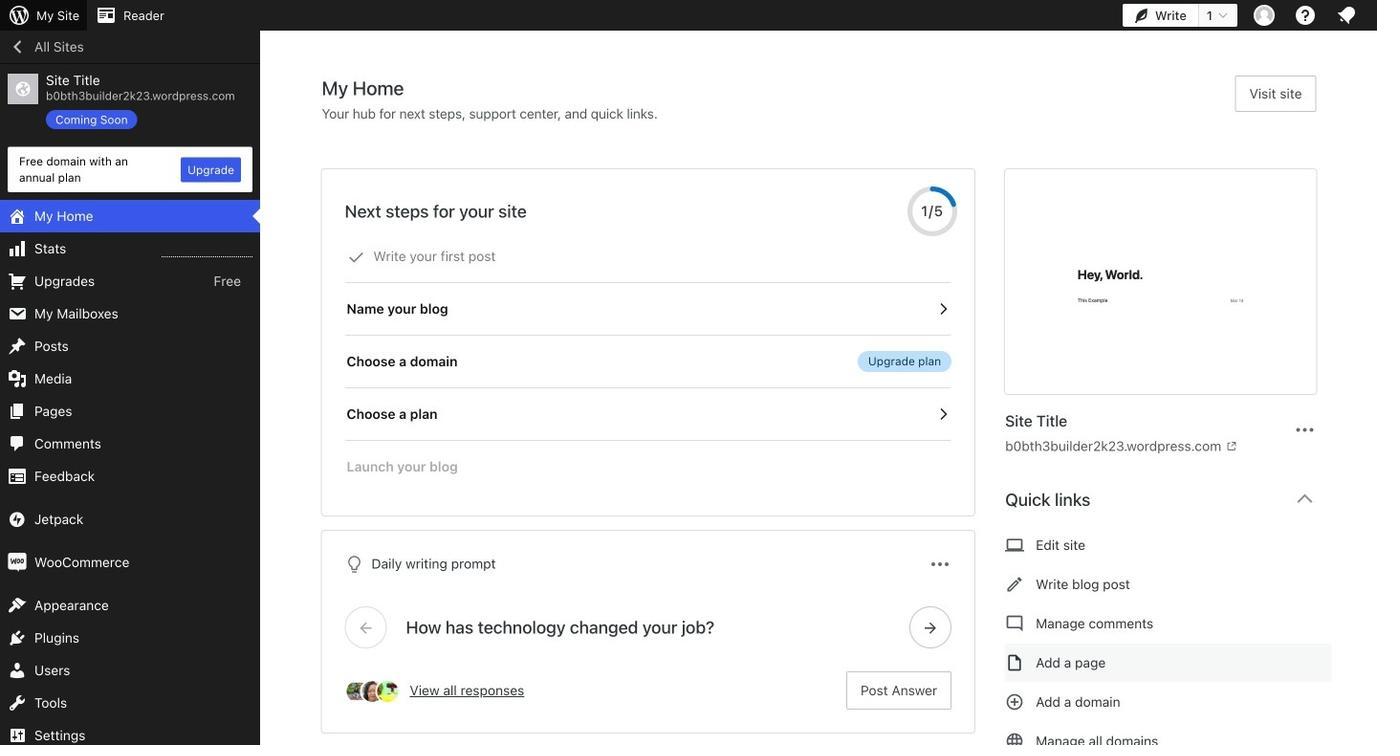 Task type: locate. For each thing, give the bounding box(es) containing it.
1 list item from the top
[[1369, 98, 1377, 167]]

help image
[[1294, 4, 1317, 27]]

launchpad checklist element
[[345, 231, 952, 493]]

1 vertical spatial img image
[[8, 553, 27, 572]]

3 list item from the top
[[1369, 287, 1377, 376]]

list item
[[1369, 98, 1377, 167], [1369, 197, 1377, 287], [1369, 287, 1377, 376], [1369, 376, 1377, 447]]

img image
[[8, 510, 27, 529], [8, 553, 27, 572]]

task enabled image
[[935, 406, 952, 423]]

0 horizontal spatial answered users image
[[345, 679, 370, 704]]

laptop image
[[1005, 534, 1025, 557]]

answered users image
[[345, 679, 370, 704], [375, 679, 400, 704]]

main content
[[322, 76, 1332, 745]]

edit image
[[1005, 573, 1025, 596]]

1 horizontal spatial answered users image
[[375, 679, 400, 704]]

0 vertical spatial img image
[[8, 510, 27, 529]]

2 img image from the top
[[8, 553, 27, 572]]

2 answered users image from the left
[[375, 679, 400, 704]]

progress bar
[[908, 187, 958, 236]]



Task type: vqa. For each thing, say whether or not it's contained in the screenshot.
Log at right
no



Task type: describe. For each thing, give the bounding box(es) containing it.
insert_drive_file image
[[1005, 651, 1025, 674]]

my profile image
[[1254, 5, 1275, 26]]

show next prompt image
[[922, 619, 939, 636]]

1 answered users image from the left
[[345, 679, 370, 704]]

4 list item from the top
[[1369, 376, 1377, 447]]

2 list item from the top
[[1369, 197, 1377, 287]]

task enabled image
[[935, 300, 952, 318]]

toggle menu image
[[929, 553, 952, 576]]

1 img image from the top
[[8, 510, 27, 529]]

task complete image
[[348, 249, 365, 266]]

more options for site site title image
[[1294, 418, 1317, 441]]

mode_comment image
[[1005, 612, 1025, 635]]

answered users image
[[360, 679, 385, 704]]

highest hourly views 0 image
[[162, 245, 253, 257]]

show previous prompt image
[[357, 619, 374, 636]]

manage your notifications image
[[1335, 4, 1358, 27]]



